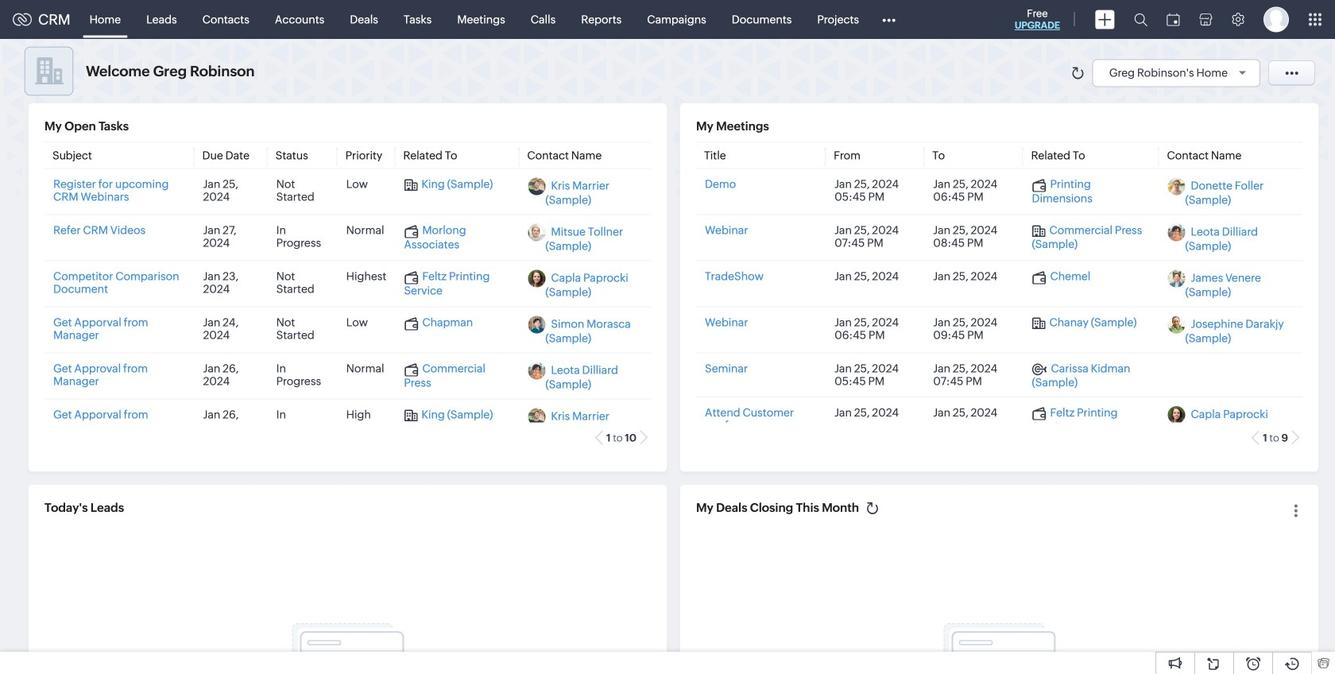 Task type: locate. For each thing, give the bounding box(es) containing it.
create menu element
[[1086, 0, 1125, 39]]

search element
[[1125, 0, 1158, 39]]

calendar image
[[1167, 13, 1181, 26]]

search image
[[1135, 13, 1148, 26]]

profile element
[[1255, 0, 1299, 39]]

logo image
[[13, 13, 32, 26]]



Task type: vqa. For each thing, say whether or not it's contained in the screenshot.
the topmost Created
no



Task type: describe. For each thing, give the bounding box(es) containing it.
create menu image
[[1096, 10, 1116, 29]]

profile image
[[1264, 7, 1290, 32]]

Other Modules field
[[872, 7, 906, 32]]



